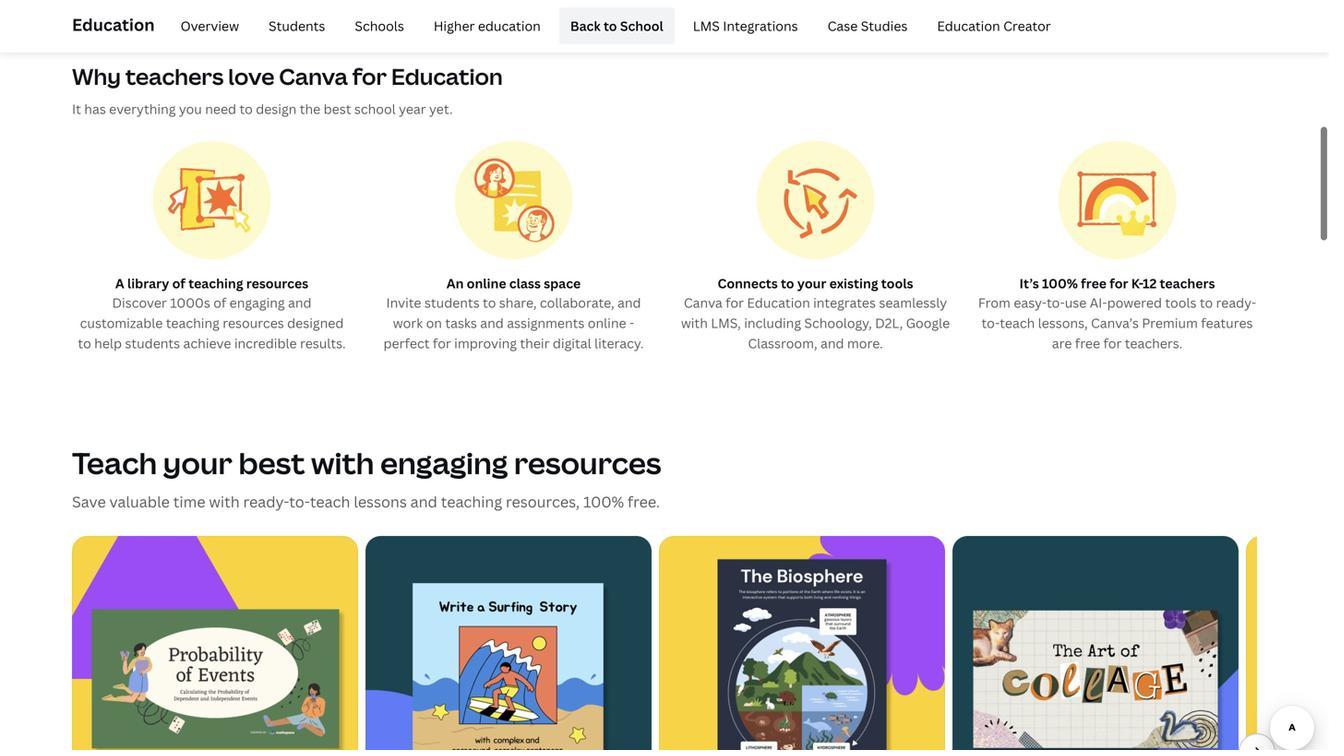 Task type: locate. For each thing, give the bounding box(es) containing it.
to right need
[[240, 100, 253, 118]]

0 horizontal spatial canva
[[279, 61, 348, 91]]

for
[[353, 61, 387, 91], [1110, 275, 1129, 292], [726, 294, 744, 312], [433, 335, 451, 352], [1104, 335, 1122, 352]]

education
[[72, 13, 155, 36], [938, 17, 1001, 35], [392, 61, 503, 91], [748, 294, 811, 312]]

to right connects
[[781, 275, 795, 292]]

free
[[1082, 275, 1107, 292], [1076, 335, 1101, 352]]

it's
[[1020, 275, 1040, 292]]

1 horizontal spatial teachers
[[1160, 275, 1216, 292]]

0 horizontal spatial best
[[239, 443, 305, 483]]

of
[[172, 275, 186, 292], [214, 294, 227, 312]]

digital
[[553, 335, 592, 352]]

why teachers love canva for education it has everything you need to design the best school year yet.
[[72, 61, 503, 118]]

for down canva's
[[1104, 335, 1122, 352]]

canva up 'lms,'
[[684, 294, 723, 312]]

0 vertical spatial canva
[[279, 61, 348, 91]]

resources up designed at the top
[[246, 275, 309, 292]]

canva's
[[1092, 314, 1140, 332]]

tools
[[882, 275, 914, 292], [1166, 294, 1197, 312]]

1 vertical spatial tools
[[1166, 294, 1197, 312]]

0 horizontal spatial ready-
[[243, 492, 289, 512]]

integrates
[[814, 294, 876, 312]]

teaching left resources,
[[441, 492, 503, 512]]

resources,
[[506, 492, 580, 512]]

100% inside it's 100% free for k-12 teachers from easy-to-use ai-powered tools to ready- to-teach lessons, canva's premium features are free for teachers.
[[1043, 275, 1079, 292]]

1 horizontal spatial ready-
[[1217, 294, 1257, 312]]

tools up premium
[[1166, 294, 1197, 312]]

1 vertical spatial teach
[[310, 492, 350, 512]]

menu bar
[[162, 7, 1063, 44]]

everything
[[109, 100, 176, 118]]

incredible
[[234, 335, 297, 352]]

and up designed at the top
[[288, 294, 312, 312]]

to
[[604, 17, 617, 35], [240, 100, 253, 118], [781, 275, 795, 292], [483, 294, 496, 312], [1200, 294, 1214, 312], [78, 335, 91, 352]]

to left help
[[78, 335, 91, 352]]

more.
[[848, 335, 884, 352]]

tasks
[[445, 314, 477, 332]]

0 horizontal spatial students
[[125, 335, 180, 352]]

premium
[[1143, 314, 1199, 332]]

1 vertical spatial teachers
[[1160, 275, 1216, 292]]

to up features
[[1200, 294, 1214, 312]]

engaging up incredible
[[230, 294, 285, 312]]

online
[[467, 275, 507, 292], [588, 314, 627, 332]]

0 horizontal spatial to-
[[289, 492, 310, 512]]

lms integrations link
[[682, 7, 810, 44]]

0 vertical spatial engaging
[[230, 294, 285, 312]]

2 vertical spatial teaching
[[441, 492, 503, 512]]

space
[[544, 275, 581, 292]]

100% left free.
[[584, 492, 624, 512]]

100% inside teach your best with engaging resources save valuable time with ready-to-teach lessons and teaching resources, 100% free.
[[584, 492, 624, 512]]

and inside the 'a library of teaching resources discover 1000s of engaging and customizable teaching resources designed to help students achieve incredible results.'
[[288, 294, 312, 312]]

1 vertical spatial resources
[[223, 314, 284, 332]]

0 vertical spatial teach
[[1000, 314, 1036, 332]]

for inside 'connects to your existing tools canva for education integrates seamlessly with lms, including schoology, d2l, google classroom, and more.'
[[726, 294, 744, 312]]

0 vertical spatial tools
[[882, 275, 914, 292]]

0 horizontal spatial tools
[[882, 275, 914, 292]]

for inside why teachers love canva for education it has everything you need to design the best school year yet.
[[353, 61, 387, 91]]

achieve
[[183, 335, 231, 352]]

education up "why"
[[72, 13, 155, 36]]

1000s
[[170, 294, 210, 312]]

1 horizontal spatial best
[[324, 100, 351, 118]]

0 vertical spatial your
[[798, 275, 827, 292]]

teach down easy-
[[1000, 314, 1036, 332]]

education inside why teachers love canva for education it has everything you need to design the best school year yet.
[[392, 61, 503, 91]]

features
[[1202, 314, 1254, 332]]

0 horizontal spatial with
[[209, 492, 240, 512]]

1 vertical spatial ready-
[[243, 492, 289, 512]]

2 horizontal spatial to-
[[1047, 294, 1066, 312]]

ready- inside it's 100% free for k-12 teachers from easy-to-use ai-powered tools to ready- to-teach lessons, canva's premium features are free for teachers.
[[1217, 294, 1257, 312]]

your up integrates
[[798, 275, 827, 292]]

students down an
[[425, 294, 480, 312]]

online up literacy. on the left of the page
[[588, 314, 627, 332]]

lms
[[693, 17, 720, 35]]

teaching up 1000s
[[189, 275, 243, 292]]

with
[[681, 314, 708, 332], [311, 443, 374, 483], [209, 492, 240, 512]]

1 vertical spatial engaging
[[380, 443, 508, 483]]

menu bar containing overview
[[162, 7, 1063, 44]]

1 vertical spatial canva
[[684, 294, 723, 312]]

teachers right the 12
[[1160, 275, 1216, 292]]

0 vertical spatial resources
[[246, 275, 309, 292]]

engaging
[[230, 294, 285, 312], [380, 443, 508, 483]]

for up school
[[353, 61, 387, 91]]

2 vertical spatial with
[[209, 492, 240, 512]]

teach left lessons
[[310, 492, 350, 512]]

0 vertical spatial teachers
[[125, 61, 224, 91]]

resources
[[246, 275, 309, 292], [223, 314, 284, 332], [514, 443, 662, 483]]

seamlessly
[[880, 294, 948, 312]]

teach inside it's 100% free for k-12 teachers from easy-to-use ai-powered tools to ready- to-teach lessons, canva's premium features are free for teachers.
[[1000, 314, 1036, 332]]

best
[[324, 100, 351, 118], [239, 443, 305, 483]]

ready- right "time" at the bottom left of page
[[243, 492, 289, 512]]

0 vertical spatial 100%
[[1043, 275, 1079, 292]]

1 vertical spatial with
[[311, 443, 374, 483]]

to- up "lessons,"
[[1047, 294, 1066, 312]]

0 vertical spatial with
[[681, 314, 708, 332]]

back to school
[[571, 17, 664, 35]]

online right an
[[467, 275, 507, 292]]

resources up resources,
[[514, 443, 662, 483]]

to- down from
[[982, 314, 1000, 332]]

2 horizontal spatial with
[[681, 314, 708, 332]]

0 vertical spatial ready-
[[1217, 294, 1257, 312]]

1 horizontal spatial online
[[588, 314, 627, 332]]

higher
[[434, 17, 475, 35]]

including
[[745, 314, 802, 332]]

1 vertical spatial your
[[163, 443, 233, 483]]

and down the schoology,
[[821, 335, 845, 352]]

it
[[72, 100, 81, 118]]

0 horizontal spatial your
[[163, 443, 233, 483]]

of right 1000s
[[214, 294, 227, 312]]

yet.
[[430, 100, 453, 118]]

0 vertical spatial online
[[467, 275, 507, 292]]

and right lessons
[[411, 492, 438, 512]]

teaching
[[189, 275, 243, 292], [166, 314, 220, 332], [441, 492, 503, 512]]

teachers up you
[[125, 61, 224, 91]]

literacy.
[[595, 335, 644, 352]]

share,
[[499, 294, 537, 312]]

0 vertical spatial free
[[1082, 275, 1107, 292]]

0 horizontal spatial of
[[172, 275, 186, 292]]

1 vertical spatial teaching
[[166, 314, 220, 332]]

students down customizable
[[125, 335, 180, 352]]

education up yet.
[[392, 61, 503, 91]]

help
[[94, 335, 122, 352]]

best inside teach your best with engaging resources save valuable time with ready-to-teach lessons and teaching resources, 100% free.
[[239, 443, 305, 483]]

on
[[426, 314, 442, 332]]

0 horizontal spatial teachers
[[125, 61, 224, 91]]

your up "time" at the bottom left of page
[[163, 443, 233, 483]]

1 horizontal spatial of
[[214, 294, 227, 312]]

education
[[478, 17, 541, 35]]

0 vertical spatial students
[[425, 294, 480, 312]]

for left k-
[[1110, 275, 1129, 292]]

1 horizontal spatial 100%
[[1043, 275, 1079, 292]]

to left share,
[[483, 294, 496, 312]]

engaging up lessons
[[380, 443, 508, 483]]

1 horizontal spatial teach
[[1000, 314, 1036, 332]]

a
[[115, 275, 124, 292]]

free right are
[[1076, 335, 1101, 352]]

1 vertical spatial free
[[1076, 335, 1101, 352]]

1 vertical spatial best
[[239, 443, 305, 483]]

0 horizontal spatial teach
[[310, 492, 350, 512]]

customizable
[[80, 314, 163, 332]]

to- left lessons
[[289, 492, 310, 512]]

1 vertical spatial online
[[588, 314, 627, 332]]

2 vertical spatial resources
[[514, 443, 662, 483]]

1 horizontal spatial engaging
[[380, 443, 508, 483]]

1 horizontal spatial your
[[798, 275, 827, 292]]

teach inside teach your best with engaging resources save valuable time with ready-to-teach lessons and teaching resources, 100% free.
[[310, 492, 350, 512]]

case studies
[[828, 17, 908, 35]]

100% up use
[[1043, 275, 1079, 292]]

invite
[[386, 294, 422, 312]]

to right back
[[604, 17, 617, 35]]

2 vertical spatial to-
[[289, 492, 310, 512]]

1 vertical spatial students
[[125, 335, 180, 352]]

schools link
[[344, 7, 415, 44]]

schoology,
[[805, 314, 873, 332]]

1 horizontal spatial tools
[[1166, 294, 1197, 312]]

0 vertical spatial of
[[172, 275, 186, 292]]

education up the including
[[748, 294, 811, 312]]

0 horizontal spatial engaging
[[230, 294, 285, 312]]

and
[[288, 294, 312, 312], [618, 294, 641, 312], [481, 314, 504, 332], [821, 335, 845, 352], [411, 492, 438, 512]]

higher education link
[[423, 7, 552, 44]]

with right "time" at the bottom left of page
[[209, 492, 240, 512]]

0 horizontal spatial 100%
[[584, 492, 624, 512]]

1 vertical spatial of
[[214, 294, 227, 312]]

time
[[173, 492, 206, 512]]

to inside it's 100% free for k-12 teachers from easy-to-use ai-powered tools to ready- to-teach lessons, canva's premium features are free for teachers.
[[1200, 294, 1214, 312]]

for up 'lms,'
[[726, 294, 744, 312]]

tools inside it's 100% free for k-12 teachers from easy-to-use ai-powered tools to ready- to-teach lessons, canva's premium features are free for teachers.
[[1166, 294, 1197, 312]]

100%
[[1043, 275, 1079, 292], [584, 492, 624, 512]]

and inside teach your best with engaging resources save valuable time with ready-to-teach lessons and teaching resources, 100% free.
[[411, 492, 438, 512]]

resources up incredible
[[223, 314, 284, 332]]

with left 'lms,'
[[681, 314, 708, 332]]

save
[[72, 492, 106, 512]]

tools inside 'connects to your existing tools canva for education integrates seamlessly with lms, including schoology, d2l, google classroom, and more.'
[[882, 275, 914, 292]]

of up 1000s
[[172, 275, 186, 292]]

best inside why teachers love canva for education it has everything you need to design the best school year yet.
[[324, 100, 351, 118]]

ready- up features
[[1217, 294, 1257, 312]]

school
[[355, 100, 396, 118]]

teach
[[1000, 314, 1036, 332], [310, 492, 350, 512]]

1 vertical spatial to-
[[982, 314, 1000, 332]]

lessons,
[[1039, 314, 1089, 332]]

1 horizontal spatial students
[[425, 294, 480, 312]]

lessons
[[354, 492, 407, 512]]

canva up the
[[279, 61, 348, 91]]

teaching down 1000s
[[166, 314, 220, 332]]

1 vertical spatial 100%
[[584, 492, 624, 512]]

tools up seamlessly
[[882, 275, 914, 292]]

to inside 'connects to your existing tools canva for education integrates seamlessly with lms, including schoology, d2l, google classroom, and more.'
[[781, 275, 795, 292]]

0 horizontal spatial online
[[467, 275, 507, 292]]

for down on
[[433, 335, 451, 352]]

higher education
[[434, 17, 541, 35]]

to inside menu bar
[[604, 17, 617, 35]]

0 vertical spatial teaching
[[189, 275, 243, 292]]

resources inside teach your best with engaging resources save valuable time with ready-to-teach lessons and teaching resources, 100% free.
[[514, 443, 662, 483]]

1 horizontal spatial canva
[[684, 294, 723, 312]]

with up lessons
[[311, 443, 374, 483]]

your inside teach your best with engaging resources save valuable time with ready-to-teach lessons and teaching resources, 100% free.
[[163, 443, 233, 483]]

to-
[[1047, 294, 1066, 312], [982, 314, 1000, 332], [289, 492, 310, 512]]

integrations
[[723, 17, 799, 35]]

free up ai-
[[1082, 275, 1107, 292]]

0 vertical spatial best
[[324, 100, 351, 118]]



Task type: describe. For each thing, give the bounding box(es) containing it.
teachers.
[[1126, 335, 1183, 352]]

class
[[510, 275, 541, 292]]

classroom,
[[748, 335, 818, 352]]

studies
[[861, 17, 908, 35]]

an
[[447, 275, 464, 292]]

12
[[1143, 275, 1158, 292]]

teaching inside teach your best with engaging resources save valuable time with ready-to-teach lessons and teaching resources, 100% free.
[[441, 492, 503, 512]]

lms integrations
[[693, 17, 799, 35]]

0 vertical spatial to-
[[1047, 294, 1066, 312]]

ai-
[[1090, 294, 1108, 312]]

an online class space invite students to share, collaborate, and work on tasks and assignments online - perfect for improving their digital literacy.
[[384, 275, 644, 352]]

case studies link
[[817, 7, 919, 44]]

creator
[[1004, 17, 1052, 35]]

need
[[205, 100, 236, 118]]

google
[[907, 314, 951, 332]]

discover
[[112, 294, 167, 312]]

teach your best with engaging resources save valuable time with ready-to-teach lessons and teaching resources, 100% free.
[[72, 443, 662, 512]]

education creator
[[938, 17, 1052, 35]]

and up improving at the left top of the page
[[481, 314, 504, 332]]

easy-
[[1014, 294, 1047, 312]]

school
[[620, 17, 664, 35]]

for inside an online class space invite students to share, collaborate, and work on tasks and assignments online - perfect for improving their digital literacy.
[[433, 335, 451, 352]]

use
[[1066, 294, 1087, 312]]

engaging inside the 'a library of teaching resources discover 1000s of engaging and customizable teaching resources designed to help students achieve incredible results.'
[[230, 294, 285, 312]]

d2l,
[[876, 314, 903, 332]]

case
[[828, 17, 858, 35]]

designed
[[287, 314, 344, 332]]

are
[[1053, 335, 1073, 352]]

k-
[[1132, 275, 1143, 292]]

1 horizontal spatial with
[[311, 443, 374, 483]]

free.
[[628, 492, 660, 512]]

education left 'creator'
[[938, 17, 1001, 35]]

and up -
[[618, 294, 641, 312]]

back to school link
[[560, 7, 675, 44]]

to inside an online class space invite students to share, collaborate, and work on tasks and assignments online - perfect for improving their digital literacy.
[[483, 294, 496, 312]]

overview link
[[170, 7, 250, 44]]

the
[[300, 100, 321, 118]]

ready- inside teach your best with engaging resources save valuable time with ready-to-teach lessons and teaching resources, 100% free.
[[243, 492, 289, 512]]

teach
[[72, 443, 157, 483]]

teachers inside it's 100% free for k-12 teachers from easy-to-use ai-powered tools to ready- to-teach lessons, canva's premium features are free for teachers.
[[1160, 275, 1216, 292]]

has
[[84, 100, 106, 118]]

love
[[228, 61, 275, 91]]

canva inside why teachers love canva for education it has everything you need to design the best school year yet.
[[279, 61, 348, 91]]

why
[[72, 61, 121, 91]]

engaging inside teach your best with engaging resources save valuable time with ready-to-teach lessons and teaching resources, 100% free.
[[380, 443, 508, 483]]

schools
[[355, 17, 404, 35]]

students inside an online class space invite students to share, collaborate, and work on tasks and assignments online - perfect for improving their digital literacy.
[[425, 294, 480, 312]]

to inside why teachers love canva for education it has everything you need to design the best school year yet.
[[240, 100, 253, 118]]

a library of teaching resources discover 1000s of engaging and customizable teaching resources designed to help students achieve incredible results.
[[78, 275, 346, 352]]

canva inside 'connects to your existing tools canva for education integrates seamlessly with lms, including schoology, d2l, google classroom, and more.'
[[684, 294, 723, 312]]

results.
[[300, 335, 346, 352]]

students
[[269, 17, 325, 35]]

library
[[127, 275, 169, 292]]

lms,
[[711, 314, 741, 332]]

your inside 'connects to your existing tools canva for education integrates seamlessly with lms, including schoology, d2l, google classroom, and more.'
[[798, 275, 827, 292]]

improving
[[455, 335, 517, 352]]

collaborate,
[[540, 294, 615, 312]]

teachers inside why teachers love canva for education it has everything you need to design the best school year yet.
[[125, 61, 224, 91]]

assignments
[[507, 314, 585, 332]]

connects to your existing tools canva for education integrates seamlessly with lms, including schoology, d2l, google classroom, and more.
[[681, 275, 951, 352]]

perfect
[[384, 335, 430, 352]]

to- inside teach your best with engaging resources save valuable time with ready-to-teach lessons and teaching resources, 100% free.
[[289, 492, 310, 512]]

-
[[630, 314, 635, 332]]

their
[[520, 335, 550, 352]]

back
[[571, 17, 601, 35]]

education creator link
[[927, 7, 1063, 44]]

year
[[399, 100, 426, 118]]

design
[[256, 100, 297, 118]]

from
[[979, 294, 1011, 312]]

work
[[393, 314, 423, 332]]

you
[[179, 100, 202, 118]]

and inside 'connects to your existing tools canva for education integrates seamlessly with lms, including schoology, d2l, google classroom, and more.'
[[821, 335, 845, 352]]

it's 100% free for k-12 teachers from easy-to-use ai-powered tools to ready- to-teach lessons, canva's premium features are free for teachers.
[[979, 275, 1257, 352]]

valuable
[[109, 492, 170, 512]]

overview
[[181, 17, 239, 35]]

connects
[[718, 275, 778, 292]]

powered
[[1108, 294, 1163, 312]]

existing
[[830, 275, 879, 292]]

students link
[[258, 7, 337, 44]]

1 horizontal spatial to-
[[982, 314, 1000, 332]]

to inside the 'a library of teaching resources discover 1000s of engaging and customizable teaching resources designed to help students achieve incredible results.'
[[78, 335, 91, 352]]

with inside 'connects to your existing tools canva for education integrates seamlessly with lms, including schoology, d2l, google classroom, and more.'
[[681, 314, 708, 332]]

education inside 'connects to your existing tools canva for education integrates seamlessly with lms, including schoology, d2l, google classroom, and more.'
[[748, 294, 811, 312]]

students inside the 'a library of teaching resources discover 1000s of engaging and customizable teaching resources designed to help students achieve incredible results.'
[[125, 335, 180, 352]]



Task type: vqa. For each thing, say whether or not it's contained in the screenshot.
Top level navigation element
no



